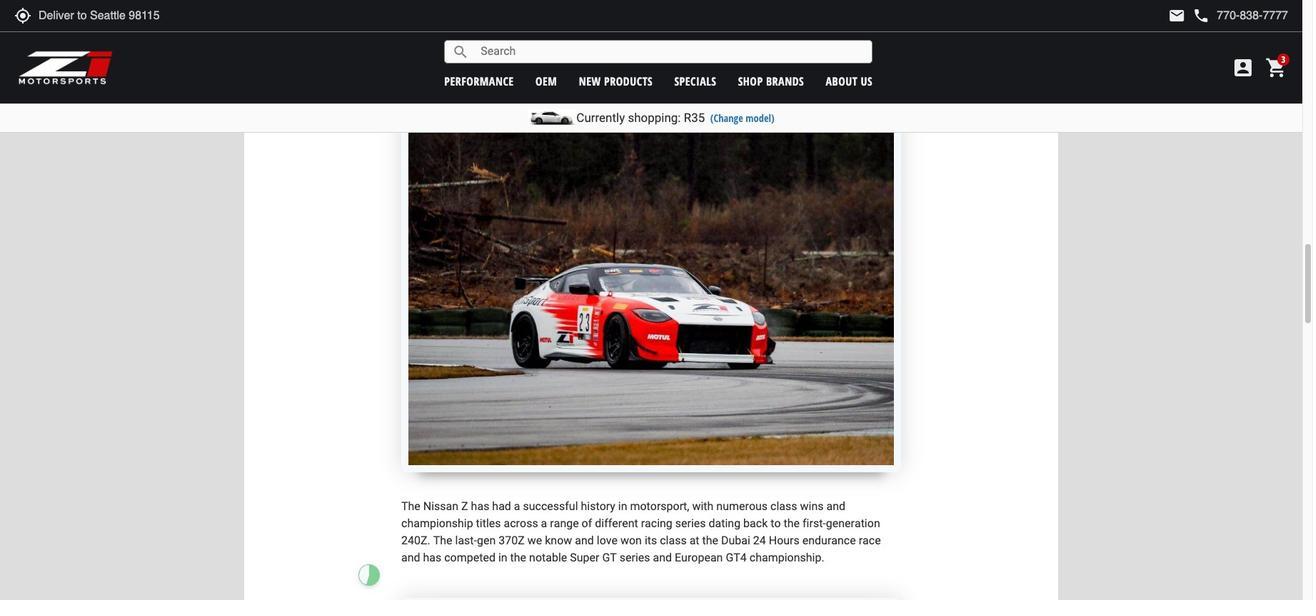 Task type: vqa. For each thing, say whether or not it's contained in the screenshot.
the topmost 2
no



Task type: locate. For each thing, give the bounding box(es) containing it.
and up company.
[[792, 40, 811, 54]]

wins
[[800, 500, 824, 514]]

competed inside brings plenty of gt racing experience to the table, having competed in various series including the pirelli world challenge and a long history of running the 370z in sro's tc america, so you can be assured we're in good company.
[[468, 40, 519, 54]]

gt down love on the bottom left
[[602, 552, 617, 565]]

1 vertical spatial to
[[771, 517, 781, 531]]

0 horizontal spatial for
[[401, 26, 416, 40]]

0 horizontal spatial gt4
[[526, 26, 547, 40]]

nissan inside the nissan z has had a successful history in motorsport, with numerous class wins and championship titles across a range of different racing series dating back to the first-generation 240z. the last
[[423, 500, 459, 514]]

a up - gen 370z we know and love
[[541, 517, 547, 531]]

hours
[[769, 534, 800, 548]]

series inside won its class at the dubai 24 hours endurance race and has competed in the notable super gt series and european gt4 championship.
[[620, 552, 650, 565]]

products
[[604, 73, 653, 89]]

0 vertical spatial of
[[741, 26, 751, 40]]

gt
[[754, 26, 769, 40], [602, 552, 617, 565]]

0 horizontal spatial has
[[423, 552, 442, 565]]

shopping_cart
[[1266, 56, 1288, 79]]

2 vertical spatial series
[[620, 552, 650, 565]]

the down responsible
[[877, 26, 893, 40]]

a inside brings plenty of gt racing experience to the table, having competed in various series including the pirelli world challenge and a long history of running the 370z in sro's tc america, so you can be assured we're in good company.
[[814, 40, 820, 54]]

we
[[528, 534, 542, 548]]

has down 240z.
[[423, 552, 442, 565]]

z up championship at the left of page
[[461, 500, 468, 514]]

z down which
[[517, 26, 523, 40]]

1 vertical spatial history
[[581, 500, 616, 514]]

1 horizontal spatial the
[[433, 534, 453, 548]]

performance link
[[444, 73, 514, 89]]

0 horizontal spatial nissan
[[423, 500, 459, 514]]

1 vertical spatial the
[[433, 534, 453, 548]]

0 vertical spatial competed
[[468, 40, 519, 54]]

range
[[550, 517, 579, 531]]

running up having
[[419, 26, 457, 40]]

in inside won its class at the dubai 24 hours endurance race and has competed in the notable super gt series and european gt4 championship.
[[498, 552, 508, 565]]

racing inside the nissan z has had a successful history in motorsport, with numerous class wins and championship titles across a range of different racing series dating back to the first-generation 240z. the last
[[641, 517, 673, 531]]

racing
[[771, 26, 803, 40], [641, 517, 673, 531]]

to inside the nissan z has had a successful history in motorsport, with numerous class wins and championship titles across a range of different racing series dating back to the first-generation 240z. the last
[[771, 517, 781, 531]]

in up shop
[[746, 55, 755, 68]]

0 horizontal spatial of
[[582, 517, 592, 531]]

currently
[[577, 111, 625, 125]]

of up challenge
[[741, 26, 751, 40]]

history down responsible
[[848, 40, 882, 54]]

z inside racing, which has a strong track record for success in motorsports, will be responsible for running the nissan z gt4 in the series.
[[517, 26, 523, 40]]

1 vertical spatial competed
[[444, 552, 496, 565]]

series up at
[[676, 517, 706, 531]]

the inside the nissan z has had a successful history in motorsport, with numerous class wins and championship titles across a range of different racing series dating back to the first-generation 240z. the last
[[784, 517, 800, 531]]

0 vertical spatial gt
[[754, 26, 769, 40]]

370z down "across"
[[499, 534, 525, 548]]

0 vertical spatial series
[[574, 40, 604, 54]]

class left wins
[[771, 500, 797, 514]]

new
[[579, 73, 601, 89]]

in up different
[[618, 500, 627, 514]]

2 vertical spatial has
[[423, 552, 442, 565]]

0 vertical spatial class
[[771, 500, 797, 514]]

and inside brings plenty of gt racing experience to the table, having competed in various series including the pirelli world challenge and a long history of running the 370z in sro's tc america, so you can be assured we're in good company.
[[792, 40, 811, 54]]

phone
[[1193, 7, 1210, 24]]

competed down last
[[444, 552, 496, 565]]

1 horizontal spatial be
[[821, 12, 833, 25]]

in inside the nissan z has had a successful history in motorsport, with numerous class wins and championship titles across a range of different racing series dating back to the first-generation 240z. the last
[[618, 500, 627, 514]]

history
[[848, 40, 882, 54], [581, 500, 616, 514]]

1 horizontal spatial series
[[620, 552, 650, 565]]

so
[[599, 55, 612, 68]]

racing down motorsports,
[[771, 26, 803, 40]]

series down series.
[[574, 40, 604, 54]]

1 horizontal spatial history
[[848, 40, 882, 54]]

0 vertical spatial z
[[517, 26, 523, 40]]

generation
[[826, 517, 880, 531]]

be up the experience on the top of page
[[821, 12, 833, 25]]

1 horizontal spatial gt
[[754, 26, 769, 40]]

1 vertical spatial gt
[[602, 552, 617, 565]]

0 vertical spatial has
[[529, 12, 548, 25]]

of inside the nissan z has had a successful history in motorsport, with numerous class wins and championship titles across a range of different racing series dating back to the first-generation 240z. the last
[[582, 517, 592, 531]]

1 horizontal spatial has
[[471, 500, 490, 514]]

1 horizontal spatial gt4
[[726, 552, 747, 565]]

shop brands link
[[738, 73, 804, 89]]

mail phone
[[1169, 7, 1210, 24]]

1 horizontal spatial nissan
[[479, 26, 514, 40]]

1 vertical spatial series
[[676, 517, 706, 531]]

shopping_cart link
[[1262, 56, 1288, 79]]

370z
[[461, 55, 488, 68], [499, 534, 525, 548]]

and right wins
[[827, 500, 846, 514]]

to up hours
[[771, 517, 781, 531]]

of right range
[[582, 517, 592, 531]]

0 horizontal spatial the
[[401, 500, 421, 514]]

series.
[[581, 26, 615, 40]]

in
[[721, 12, 730, 25], [550, 26, 559, 40], [522, 40, 531, 54], [490, 55, 499, 68], [746, 55, 755, 68], [618, 500, 627, 514], [498, 552, 508, 565]]

long
[[823, 40, 845, 54]]

motorsports,
[[733, 12, 798, 25]]

at
[[690, 534, 700, 548]]

1 horizontal spatial to
[[864, 26, 874, 40]]

0 horizontal spatial gt
[[602, 552, 617, 565]]

1 vertical spatial be
[[657, 55, 670, 68]]

be
[[821, 12, 833, 25], [657, 55, 670, 68]]

various
[[534, 40, 571, 54]]

1 horizontal spatial z
[[517, 26, 523, 40]]

and down 240z.
[[401, 552, 420, 565]]

1 vertical spatial gt4
[[726, 552, 747, 565]]

2 vertical spatial of
[[582, 517, 592, 531]]

-
[[474, 534, 477, 548]]

account_box link
[[1228, 56, 1258, 79]]

competed
[[468, 40, 519, 54], [444, 552, 496, 565]]

oem
[[536, 73, 557, 89]]

championship
[[401, 517, 473, 531]]

1 vertical spatial for
[[401, 26, 416, 40]]

in left sro's
[[490, 55, 499, 68]]

0 vertical spatial be
[[821, 12, 833, 25]]

account_box
[[1232, 56, 1255, 79]]

nissan up championship at the left of page
[[423, 500, 459, 514]]

brings
[[673, 26, 704, 40]]

0 horizontal spatial series
[[574, 40, 604, 54]]

0 vertical spatial racing
[[771, 26, 803, 40]]

0 vertical spatial to
[[864, 26, 874, 40]]

z1 motorsports logo image
[[18, 50, 114, 86]]

370z up performance "link"
[[461, 55, 488, 68]]

love
[[597, 534, 618, 548]]

1 vertical spatial running
[[401, 55, 440, 68]]

nissan inside racing, which has a strong track record for success in motorsports, will be responsible for running the nissan z gt4 in the series.
[[479, 26, 514, 40]]

you
[[615, 55, 633, 68]]

class left at
[[660, 534, 687, 548]]

running down table,
[[401, 55, 440, 68]]

gt4 inside won its class at the dubai 24 hours endurance race and has competed in the notable super gt series and european gt4 championship.
[[726, 552, 747, 565]]

good
[[757, 55, 783, 68]]

last
[[455, 534, 474, 548]]

plenty
[[707, 26, 738, 40]]

to down responsible
[[864, 26, 874, 40]]

racing, which has a strong track record for success in motorsports, will be responsible for running the nissan z gt4 in the series.
[[401, 12, 898, 40]]

the down strong
[[562, 26, 578, 40]]

its
[[645, 534, 657, 548]]

series
[[574, 40, 604, 54], [676, 517, 706, 531], [620, 552, 650, 565]]

running
[[419, 26, 457, 40], [401, 55, 440, 68]]

the down championship at the left of page
[[433, 534, 453, 548]]

and up super
[[575, 534, 594, 548]]

r35
[[684, 111, 705, 125]]

1 vertical spatial class
[[660, 534, 687, 548]]

gt4
[[526, 26, 547, 40], [726, 552, 747, 565]]

notable
[[529, 552, 567, 565]]

0 vertical spatial 370z
[[461, 55, 488, 68]]

of down responsible
[[885, 40, 895, 54]]

the up hours
[[784, 517, 800, 531]]

1 horizontal spatial of
[[741, 26, 751, 40]]

0 vertical spatial for
[[659, 12, 673, 25]]

gt4 down dubai
[[726, 552, 747, 565]]

0 vertical spatial running
[[419, 26, 457, 40]]

0 horizontal spatial be
[[657, 55, 670, 68]]

to
[[864, 26, 874, 40], [771, 517, 781, 531]]

0 horizontal spatial class
[[660, 534, 687, 548]]

2 horizontal spatial has
[[529, 12, 548, 25]]

has right which
[[529, 12, 548, 25]]

the up championship at the left of page
[[401, 500, 421, 514]]

shop brands
[[738, 73, 804, 89]]

has inside won its class at the dubai 24 hours endurance race and has competed in the notable super gt series and european gt4 championship.
[[423, 552, 442, 565]]

the
[[401, 500, 421, 514], [433, 534, 453, 548]]

gt inside won its class at the dubai 24 hours endurance race and has competed in the notable super gt series and european gt4 championship.
[[602, 552, 617, 565]]

for up table,
[[401, 26, 416, 40]]

model)
[[746, 111, 775, 125]]

competed up sro's
[[468, 40, 519, 54]]

america,
[[552, 55, 597, 68]]

series down won
[[620, 552, 650, 565]]

back
[[744, 517, 768, 531]]

0 vertical spatial gt4
[[526, 26, 547, 40]]

be right can
[[657, 55, 670, 68]]

0 horizontal spatial racing
[[641, 517, 673, 531]]

1 horizontal spatial racing
[[771, 26, 803, 40]]

0 horizontal spatial z
[[461, 500, 468, 514]]

gt up challenge
[[754, 26, 769, 40]]

a left strong
[[550, 12, 557, 25]]

a inside racing, which has a strong track record for success in motorsports, will be responsible for running the nissan z gt4 in the series.
[[550, 12, 557, 25]]

1 vertical spatial has
[[471, 500, 490, 514]]

be inside brings plenty of gt racing experience to the table, having competed in various series including the pirelli world challenge and a long history of running the 370z in sro's tc america, so you can be assured we're in good company.
[[657, 55, 670, 68]]

1 horizontal spatial class
[[771, 500, 797, 514]]

the right at
[[702, 534, 719, 548]]

nissan down which
[[479, 26, 514, 40]]

nissan
[[479, 26, 514, 40], [423, 500, 459, 514]]

responsible
[[836, 12, 895, 25]]

history up different
[[581, 500, 616, 514]]

for right record
[[659, 12, 673, 25]]

has up titles
[[471, 500, 490, 514]]

2 horizontal spatial of
[[885, 40, 895, 54]]

dubai
[[721, 534, 751, 548]]

sro's
[[502, 55, 532, 68]]

gt4 up the various
[[526, 26, 547, 40]]

racing down motorsport,
[[641, 517, 673, 531]]

titles
[[476, 517, 501, 531]]

0 horizontal spatial to
[[771, 517, 781, 531]]

mail
[[1169, 7, 1186, 24]]

has inside the nissan z has had a successful history in motorsport, with numerous class wins and championship titles across a range of different racing series dating back to the first-generation 240z. the last
[[471, 500, 490, 514]]

challenge
[[739, 40, 789, 54]]

0 vertical spatial nissan
[[479, 26, 514, 40]]

with
[[692, 500, 714, 514]]

gt inside brings plenty of gt racing experience to the table, having competed in various series including the pirelli world challenge and a long history of running the 370z in sro's tc america, so you can be assured we're in good company.
[[754, 26, 769, 40]]

1 vertical spatial nissan
[[423, 500, 459, 514]]

and
[[792, 40, 811, 54], [827, 500, 846, 514], [575, 534, 594, 548], [401, 552, 420, 565], [653, 552, 672, 565]]

0 horizontal spatial history
[[581, 500, 616, 514]]

1 horizontal spatial 370z
[[499, 534, 525, 548]]

and down its
[[653, 552, 672, 565]]

competed inside won its class at the dubai 24 hours endurance race and has competed in the notable super gt series and european gt4 championship.
[[444, 552, 496, 565]]

2 horizontal spatial series
[[676, 517, 706, 531]]

0 horizontal spatial 370z
[[461, 55, 488, 68]]

1 vertical spatial z
[[461, 500, 468, 514]]

in down titles
[[498, 552, 508, 565]]

0 vertical spatial history
[[848, 40, 882, 54]]

brings plenty of gt racing experience to the table, having competed in various series including the pirelli world challenge and a long history of running the 370z in sro's tc america, so you can be assured we're in good company.
[[401, 26, 898, 68]]

a up company.
[[814, 40, 820, 54]]

gen
[[477, 534, 496, 548]]

1 vertical spatial racing
[[641, 517, 673, 531]]

success
[[676, 12, 718, 25]]



Task type: describe. For each thing, give the bounding box(es) containing it.
record
[[624, 12, 656, 25]]

won
[[621, 534, 642, 548]]

shopping:
[[628, 111, 681, 125]]

first-
[[803, 517, 826, 531]]

Search search field
[[469, 41, 872, 63]]

won its class at the dubai 24 hours endurance race and has competed in the notable super gt series and european gt4 championship.
[[401, 534, 884, 565]]

history inside brings plenty of gt racing experience to the table, having competed in various series including the pirelli world challenge and a long history of running the 370z in sro's tc america, so you can be assured we're in good company.
[[848, 40, 882, 54]]

dating
[[709, 517, 741, 531]]

pirelli
[[675, 40, 703, 54]]

including
[[607, 40, 653, 54]]

the left notable
[[510, 552, 526, 565]]

motorsport,
[[630, 500, 690, 514]]

performance
[[444, 73, 514, 89]]

successful
[[523, 500, 578, 514]]

running inside brings plenty of gt racing experience to the table, having competed in various series including the pirelli world challenge and a long history of running the 370z in sro's tc america, so you can be assured we're in good company.
[[401, 55, 440, 68]]

endurance
[[803, 534, 856, 548]]

and inside the nissan z has had a successful history in motorsport, with numerous class wins and championship titles across a range of different racing series dating back to the first-generation 240z. the last
[[827, 500, 846, 514]]

1 vertical spatial 370z
[[499, 534, 525, 548]]

which
[[496, 12, 526, 25]]

brands
[[766, 73, 804, 89]]

racing,
[[457, 12, 494, 25]]

specials link
[[675, 73, 717, 89]]

(change model) link
[[711, 111, 775, 125]]

mail link
[[1169, 7, 1186, 24]]

gt4 inside racing, which has a strong track record for success in motorsports, will be responsible for running the nissan z gt4 in the series.
[[526, 26, 547, 40]]

can
[[636, 55, 654, 68]]

table,
[[401, 40, 429, 54]]

currently shopping: r35 (change model)
[[577, 111, 775, 125]]

new products
[[579, 73, 653, 89]]

in up sro's
[[522, 40, 531, 54]]

about us link
[[826, 73, 873, 89]]

in up the various
[[550, 26, 559, 40]]

a right 'had'
[[514, 500, 520, 514]]

has inside racing, which has a strong track record for success in motorsports, will be responsible for running the nissan z gt4 in the series.
[[529, 12, 548, 25]]

(change
[[711, 111, 743, 125]]

world
[[706, 40, 736, 54]]

assured
[[672, 55, 713, 68]]

oem link
[[536, 73, 557, 89]]

experience
[[806, 26, 861, 40]]

search
[[452, 43, 469, 60]]

series inside brings plenty of gt racing experience to the table, having competed in various series including the pirelli world challenge and a long history of running the 370z in sro's tc america, so you can be assured we're in good company.
[[574, 40, 604, 54]]

numerous
[[717, 500, 768, 514]]

strong
[[560, 12, 592, 25]]

having
[[432, 40, 465, 54]]

series inside the nissan z has had a successful history in motorsport, with numerous class wins and championship titles across a range of different racing series dating back to the first-generation 240z. the last
[[676, 517, 706, 531]]

370z inside brings plenty of gt racing experience to the table, having competed in various series including the pirelli world challenge and a long history of running the 370z in sro's tc america, so you can be assured we're in good company.
[[461, 55, 488, 68]]

we're
[[716, 55, 743, 68]]

across
[[504, 517, 538, 531]]

specials
[[675, 73, 717, 89]]

in up plenty
[[721, 12, 730, 25]]

shop
[[738, 73, 763, 89]]

the down racing,
[[460, 26, 476, 40]]

the left pirelli
[[656, 40, 672, 54]]

european
[[675, 552, 723, 565]]

about us
[[826, 73, 873, 89]]

championship.
[[750, 552, 825, 565]]

history inside the nissan z has had a successful history in motorsport, with numerous class wins and championship titles across a range of different racing series dating back to the first-generation 240z. the last
[[581, 500, 616, 514]]

different
[[595, 517, 638, 531]]

z inside the nissan z has had a successful history in motorsport, with numerous class wins and championship titles across a range of different racing series dating back to the first-generation 240z. the last
[[461, 500, 468, 514]]

- gen 370z we know and love
[[474, 534, 621, 548]]

racing inside brings plenty of gt racing experience to the table, having competed in various series including the pirelli world challenge and a long history of running the 370z in sro's tc america, so you can be assured we're in good company.
[[771, 26, 803, 40]]

race
[[859, 534, 881, 548]]

tc
[[535, 55, 549, 68]]

will
[[801, 12, 818, 25]]

us
[[861, 73, 873, 89]]

0 vertical spatial the
[[401, 500, 421, 514]]

had
[[492, 500, 511, 514]]

know
[[545, 534, 572, 548]]

240z.
[[401, 534, 431, 548]]

the nissan z has had a successful history in motorsport, with numerous class wins and championship titles across a range of different racing series dating back to the first-generation 240z. the last
[[401, 500, 883, 548]]

track
[[595, 12, 621, 25]]

1 horizontal spatial for
[[659, 12, 673, 25]]

24
[[753, 534, 766, 548]]

1 vertical spatial of
[[885, 40, 895, 54]]

techsport
[[617, 26, 670, 40]]

class inside won its class at the dubai 24 hours endurance race and has competed in the notable super gt series and european gt4 championship.
[[660, 534, 687, 548]]

super
[[570, 552, 600, 565]]

the down having
[[442, 55, 459, 68]]

phone link
[[1193, 7, 1288, 24]]

to inside brings plenty of gt racing experience to the table, having competed in various series including the pirelli world challenge and a long history of running the 370z in sro's tc america, so you can be assured we're in good company.
[[864, 26, 874, 40]]

class inside the nissan z has had a successful history in motorsport, with numerous class wins and championship titles across a range of different racing series dating back to the first-generation 240z. the last
[[771, 500, 797, 514]]

running inside racing, which has a strong track record for success in motorsports, will be responsible for running the nissan z gt4 in the series.
[[419, 26, 457, 40]]

company.
[[786, 55, 836, 68]]

be inside racing, which has a strong track record for success in motorsports, will be responsible for running the nissan z gt4 in the series.
[[821, 12, 833, 25]]

my_location
[[14, 7, 31, 24]]

new products link
[[579, 73, 653, 89]]



